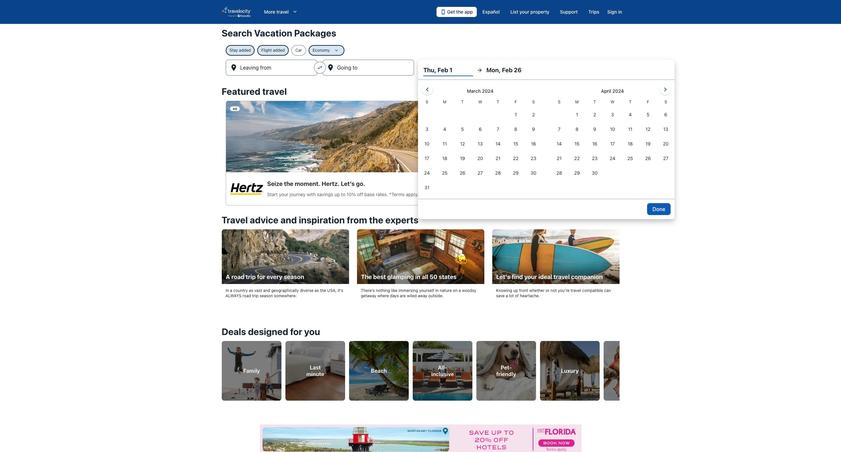 Task type: describe. For each thing, give the bounding box(es) containing it.
download the app button image
[[441, 9, 446, 15]]

previous image
[[218, 365, 226, 373]]

travelocity logo image
[[222, 7, 251, 17]]



Task type: vqa. For each thing, say whether or not it's contained in the screenshot.
Download the app button IMAGE
yes



Task type: locate. For each thing, give the bounding box(es) containing it.
previous month image
[[424, 86, 432, 94]]

featured travel region
[[218, 82, 624, 211]]

travel advice and inspiration from the experts region
[[218, 211, 624, 311]]

main content
[[0, 24, 842, 453]]

next image
[[616, 365, 624, 373]]

swap origin and destination values image
[[317, 65, 323, 71]]

next month image
[[662, 86, 670, 94]]



